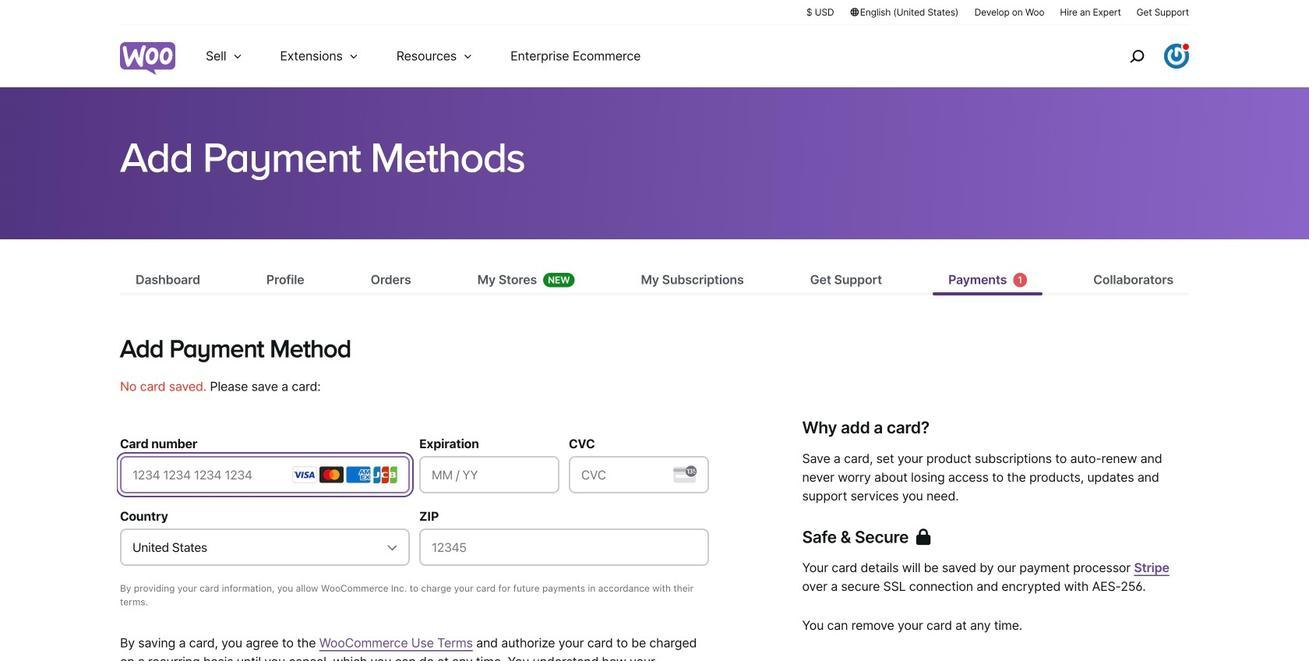 Task type: vqa. For each thing, say whether or not it's contained in the screenshot.
"Service navigation menu" ELEMENT
yes



Task type: describe. For each thing, give the bounding box(es) containing it.
lock image
[[917, 528, 931, 545]]

open account menu image
[[1165, 44, 1190, 69]]

search image
[[1125, 44, 1150, 69]]



Task type: locate. For each thing, give the bounding box(es) containing it.
service navigation menu element
[[1097, 31, 1190, 81]]



